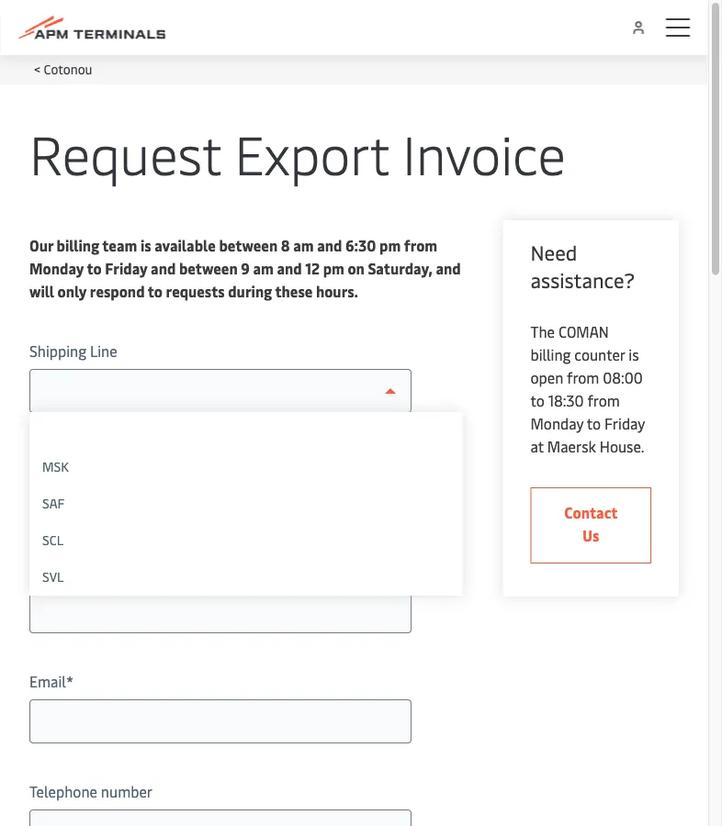 Task type: vqa. For each thing, say whether or not it's contained in the screenshot.
the right Billing
yes



Task type: locate. For each thing, give the bounding box(es) containing it.
1 vertical spatial friday
[[605, 414, 645, 434]]

0 horizontal spatial is
[[140, 236, 151, 255]]

monday up will
[[29, 259, 84, 278]]

0 horizontal spatial friday
[[105, 259, 147, 278]]

is inside 'our billing team is available between 8 am and 6:30 pm from monday to friday and between 9 am and 12 pm on saturday, and will only respond to requests during these hours.'
[[140, 236, 151, 255]]

0 vertical spatial pm
[[379, 236, 401, 255]]

1 vertical spatial monday
[[531, 414, 584, 434]]

name for customer name
[[96, 562, 135, 582]]

between
[[219, 236, 278, 255], [179, 259, 238, 278]]

option
[[29, 412, 462, 449]]

cotonou
[[44, 60, 92, 77]]

1 horizontal spatial monday
[[531, 414, 584, 434]]

telephone number
[[29, 782, 153, 802]]

friday up house.
[[605, 414, 645, 434]]

to
[[87, 259, 102, 278], [148, 282, 163, 301], [531, 391, 545, 411], [587, 414, 601, 434]]

number
[[101, 782, 153, 802]]

1 vertical spatial from
[[567, 368, 599, 388]]

1 vertical spatial pm
[[323, 259, 344, 278]]

these
[[275, 282, 313, 301]]

and
[[317, 236, 342, 255], [151, 259, 176, 278], [277, 259, 302, 278], [436, 259, 461, 278]]

am right 8
[[293, 236, 314, 255]]

1 horizontal spatial name
[[164, 452, 202, 471]]

0 vertical spatial is
[[140, 236, 151, 255]]

is up 08:00
[[629, 345, 639, 365]]

12
[[305, 259, 320, 278]]

us
[[583, 526, 599, 546]]

and up '12'
[[317, 236, 342, 255]]

saf option
[[29, 486, 462, 523]]

0 horizontal spatial name
[[96, 562, 135, 582]]

Email email field
[[29, 700, 412, 744]]

0 vertical spatial friday
[[105, 259, 147, 278]]

at
[[531, 437, 544, 457]]

list box containing msk
[[29, 412, 462, 596]]

to right respond
[[148, 282, 163, 301]]

0 vertical spatial from
[[404, 236, 437, 255]]

contact us link
[[531, 488, 651, 564]]

only
[[57, 282, 87, 301]]

from up saturday,
[[404, 236, 437, 255]]

1 vertical spatial is
[[629, 345, 639, 365]]

cotonou link
[[44, 60, 92, 77]]

is
[[140, 236, 151, 255], [629, 345, 639, 365]]

billing up open
[[531, 345, 571, 365]]

8
[[281, 236, 290, 255]]

pm right '12'
[[323, 259, 344, 278]]

0 horizontal spatial billing
[[57, 236, 99, 255]]

name right customer
[[96, 562, 135, 582]]

1 horizontal spatial billing
[[531, 345, 571, 365]]

friday
[[105, 259, 147, 278], [605, 414, 645, 434]]

9
[[241, 259, 250, 278]]

friday down team
[[105, 259, 147, 278]]

0 vertical spatial am
[[293, 236, 314, 255]]

0 vertical spatial monday
[[29, 259, 84, 278]]

during
[[228, 282, 272, 301]]

0 vertical spatial name
[[164, 452, 202, 471]]

our
[[29, 236, 53, 255]]

18:30
[[548, 391, 584, 411]]

is right team
[[140, 236, 151, 255]]

pm
[[379, 236, 401, 255], [323, 259, 344, 278]]

monday inside the coman billing counter is open from 08:00 to 18:30 from monday to friday at maersk house.
[[531, 414, 584, 434]]

from down 08:00
[[587, 391, 620, 411]]

name up customer/company name text field
[[164, 452, 202, 471]]

hours.
[[316, 282, 358, 301]]

0 vertical spatial billing
[[57, 236, 99, 255]]

1 vertical spatial billing
[[531, 345, 571, 365]]

monday
[[29, 259, 84, 278], [531, 414, 584, 434]]

customer/company name
[[29, 452, 202, 471]]

pm up saturday,
[[379, 236, 401, 255]]

0 horizontal spatial am
[[253, 259, 274, 278]]

from
[[404, 236, 437, 255], [567, 368, 599, 388], [587, 391, 620, 411]]

<
[[34, 60, 40, 77]]

request
[[29, 116, 221, 188]]

am
[[293, 236, 314, 255], [253, 259, 274, 278]]

monday down the 18:30
[[531, 414, 584, 434]]

billing
[[57, 236, 99, 255], [531, 345, 571, 365]]

house.
[[600, 437, 644, 457]]

name for customer/company name
[[164, 452, 202, 471]]

the coman billing counter is open from 08:00 to 18:30 from monday to friday at maersk house.
[[531, 322, 645, 457]]

contact us
[[564, 503, 618, 546]]

name
[[164, 452, 202, 471], [96, 562, 135, 582]]

between up 9
[[219, 236, 278, 255]]

billing right our at the top of the page
[[57, 236, 99, 255]]

list box
[[29, 412, 462, 596]]

customer
[[29, 562, 93, 582]]

1 horizontal spatial is
[[629, 345, 639, 365]]

from down the counter
[[567, 368, 599, 388]]

1 vertical spatial name
[[96, 562, 135, 582]]

Telephone number telephone field
[[29, 810, 412, 827]]

need assistance?
[[531, 239, 635, 294]]

am right 9
[[253, 259, 274, 278]]

0 horizontal spatial monday
[[29, 259, 84, 278]]

need
[[531, 239, 577, 266]]

between up 'requests'
[[179, 259, 238, 278]]

available
[[155, 236, 216, 255]]

1 horizontal spatial friday
[[605, 414, 645, 434]]

from inside 'our billing team is available between 8 am and 6:30 pm from monday to friday and between 9 am and 12 pm on saturday, and will only respond to requests during these hours.'
[[404, 236, 437, 255]]



Task type: describe. For each thing, give the bounding box(es) containing it.
friday inside 'our billing team is available between 8 am and 6:30 pm from monday to friday and between 9 am and 12 pm on saturday, and will only respond to requests during these hours.'
[[105, 259, 147, 278]]

0 horizontal spatial pm
[[323, 259, 344, 278]]

2 vertical spatial from
[[587, 391, 620, 411]]

scl
[[42, 531, 63, 549]]

counter
[[574, 345, 625, 365]]

6:30
[[345, 236, 376, 255]]

1 horizontal spatial pm
[[379, 236, 401, 255]]

08:00
[[603, 368, 643, 388]]

Customer/Company Name text field
[[29, 480, 412, 524]]

to down open
[[531, 391, 545, 411]]

shipping line
[[29, 341, 117, 361]]

team
[[102, 236, 137, 255]]

requests
[[166, 282, 225, 301]]

invoice
[[403, 116, 566, 188]]

maersk
[[547, 437, 596, 457]]

saf
[[42, 495, 65, 512]]

msk option
[[29, 449, 462, 486]]

is inside the coman billing counter is open from 08:00 to 18:30 from monday to friday at maersk house.
[[629, 345, 639, 365]]

and right saturday,
[[436, 259, 461, 278]]

and down 'available'
[[151, 259, 176, 278]]

billing inside the coman billing counter is open from 08:00 to 18:30 from monday to friday at maersk house.
[[531, 345, 571, 365]]

on
[[348, 259, 365, 278]]

0 vertical spatial between
[[219, 236, 278, 255]]

open
[[531, 368, 563, 388]]

msk
[[42, 458, 69, 475]]

1 vertical spatial am
[[253, 259, 274, 278]]

respond
[[90, 282, 145, 301]]

svl
[[42, 568, 64, 586]]

customer name
[[29, 562, 135, 582]]

saturday,
[[368, 259, 433, 278]]

email
[[29, 672, 66, 692]]

friday inside the coman billing counter is open from 08:00 to 18:30 from monday to friday at maersk house.
[[605, 414, 645, 434]]

Customer Name text field
[[29, 590, 412, 634]]

export
[[235, 116, 389, 188]]

contact
[[564, 503, 618, 523]]

coman
[[558, 322, 609, 342]]

monday inside 'our billing team is available between 8 am and 6:30 pm from monday to friday and between 9 am and 12 pm on saturday, and will only respond to requests during these hours.'
[[29, 259, 84, 278]]

the
[[531, 322, 555, 342]]

to up respond
[[87, 259, 102, 278]]

customer/company
[[29, 452, 160, 471]]

scl option
[[29, 523, 462, 559]]

request export invoice
[[29, 116, 566, 188]]

will
[[29, 282, 54, 301]]

telephone
[[29, 782, 97, 802]]

billing inside 'our billing team is available between 8 am and 6:30 pm from monday to friday and between 9 am and 12 pm on saturday, and will only respond to requests during these hours.'
[[57, 236, 99, 255]]

line
[[90, 341, 117, 361]]

and left '12'
[[277, 259, 302, 278]]

< cotonou
[[34, 60, 92, 77]]

1 vertical spatial between
[[179, 259, 238, 278]]

shipping
[[29, 341, 86, 361]]

assistance?
[[531, 266, 635, 294]]

our billing team is available between 8 am and 6:30 pm from monday to friday and between 9 am and 12 pm on saturday, and will only respond to requests during these hours.
[[29, 236, 461, 301]]

1 horizontal spatial am
[[293, 236, 314, 255]]

to up maersk
[[587, 414, 601, 434]]

svl option
[[29, 559, 462, 596]]



